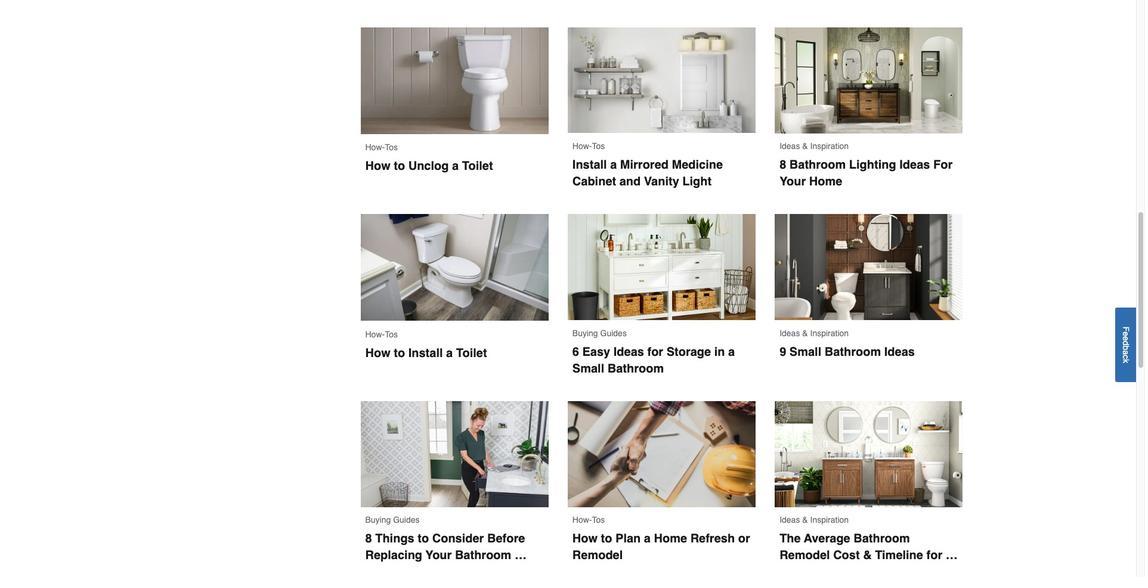 Task type: vqa. For each thing, say whether or not it's contained in the screenshot.
From Scrub Daddy at the right top of page
no



Task type: locate. For each thing, give the bounding box(es) containing it.
0 vertical spatial how
[[365, 159, 391, 173]]

buying guides
[[573, 329, 627, 338], [365, 516, 420, 525]]

how to unclog a toilet
[[365, 159, 493, 173]]

home
[[809, 175, 842, 189], [654, 532, 687, 546]]

toilet
[[462, 159, 493, 173], [456, 346, 487, 360]]

how for how to install a toilet
[[365, 346, 391, 360]]

how to plan a home refresh or remodel
[[573, 532, 753, 563]]

countertop
[[404, 566, 468, 577]]

buying for things
[[365, 516, 391, 525]]

1 horizontal spatial small
[[790, 345, 821, 359]]

& for small
[[802, 329, 808, 338]]

& inside the average bathroom remodel cost & timeline for diyers
[[863, 549, 872, 563]]

1 horizontal spatial install
[[573, 158, 607, 172]]

1 vertical spatial for
[[927, 549, 943, 563]]

bathroom
[[790, 158, 846, 172], [825, 345, 881, 359], [608, 362, 664, 376], [854, 532, 910, 546], [455, 549, 511, 563]]

1 vertical spatial 8
[[365, 532, 372, 546]]

buying guides up things
[[365, 516, 420, 525]]

1 e from the top
[[1121, 332, 1131, 336]]

f
[[1121, 326, 1131, 332]]

1 vertical spatial ideas & inspiration
[[780, 329, 849, 338]]

0 vertical spatial ideas & inspiration
[[780, 142, 849, 151]]

vanity down mirrored
[[644, 175, 679, 189]]

0 horizontal spatial guides
[[393, 516, 420, 525]]

to inside the how to plan a home refresh or remodel
[[601, 532, 612, 546]]

remodel inside the average bathroom remodel cost & timeline for diyers
[[780, 549, 830, 563]]

8 bathroom lighting ideas for your home
[[780, 158, 956, 189]]

timeline
[[875, 549, 923, 563]]

in
[[714, 345, 725, 359]]

how-tos for how to install a toilet
[[365, 330, 398, 339]]

vanity down the replacing
[[365, 566, 400, 577]]

bathroom inside the average bathroom remodel cost & timeline for diyers
[[854, 532, 910, 546]]

1 horizontal spatial your
[[780, 175, 806, 189]]

guides up easy
[[600, 329, 627, 338]]

2 e from the top
[[1121, 336, 1131, 341]]

0 horizontal spatial home
[[654, 532, 687, 546]]

1 vertical spatial guides
[[393, 516, 420, 525]]

1 horizontal spatial guides
[[600, 329, 627, 338]]

2 ideas & inspiration from the top
[[780, 329, 849, 338]]

vanity inside install a mirrored medicine cabinet and vanity light
[[644, 175, 679, 189]]

0 horizontal spatial vanity
[[365, 566, 400, 577]]

1 vertical spatial install
[[408, 346, 443, 360]]

buying up 6
[[573, 329, 598, 338]]

1 vertical spatial your
[[426, 549, 452, 563]]

for
[[933, 158, 953, 172]]

0 vertical spatial vanity
[[644, 175, 679, 189]]

cost
[[833, 549, 860, 563]]

0 horizontal spatial small
[[573, 362, 604, 376]]

inspiration
[[810, 142, 849, 151], [810, 329, 849, 338], [810, 516, 849, 525]]

0 vertical spatial your
[[780, 175, 806, 189]]

guides up things
[[393, 516, 420, 525]]

the average bathroom remodel cost & timeline for diyers
[[780, 532, 946, 577]]

0 vertical spatial guides
[[600, 329, 627, 338]]

your
[[780, 175, 806, 189], [426, 549, 452, 563]]

1 vertical spatial how
[[365, 346, 391, 360]]

c
[[1121, 355, 1131, 359]]

for left the storage
[[647, 345, 663, 359]]

0 horizontal spatial buying
[[365, 516, 391, 525]]

9
[[780, 345, 786, 359]]

bathroom inside 8 things to consider before replacing your bathroom vanity countertop
[[455, 549, 511, 563]]

guides
[[600, 329, 627, 338], [393, 516, 420, 525]]

how to install a toilet
[[365, 346, 487, 360]]

2 inspiration from the top
[[810, 329, 849, 338]]

f e e d b a c k
[[1121, 326, 1131, 363]]

for right the timeline
[[927, 549, 943, 563]]

0 vertical spatial for
[[647, 345, 663, 359]]

2 vertical spatial ideas & inspiration
[[780, 516, 849, 525]]

0 horizontal spatial install
[[408, 346, 443, 360]]

0 horizontal spatial your
[[426, 549, 452, 563]]

remodel up diyers
[[780, 549, 830, 563]]

light
[[683, 175, 712, 189]]

1 horizontal spatial home
[[809, 175, 842, 189]]

ideas & inspiration
[[780, 142, 849, 151], [780, 329, 849, 338], [780, 516, 849, 525]]

0 horizontal spatial for
[[647, 345, 663, 359]]

2 vertical spatial inspiration
[[810, 516, 849, 525]]

inspiration for average
[[810, 516, 849, 525]]

0 vertical spatial home
[[809, 175, 842, 189]]

6
[[573, 345, 579, 359]]

things
[[375, 532, 414, 546]]

refresh
[[690, 532, 735, 546]]

e up b
[[1121, 336, 1131, 341]]

for
[[647, 345, 663, 359], [927, 549, 943, 563]]

1 remodel from the left
[[573, 549, 623, 563]]

9 small bathroom ideas
[[780, 345, 915, 359]]

1 vertical spatial inspiration
[[810, 329, 849, 338]]

average
[[804, 532, 850, 546]]

1 vertical spatial toilet
[[456, 346, 487, 360]]

1 vertical spatial vanity
[[365, 566, 400, 577]]

tos
[[592, 141, 605, 151], [385, 143, 398, 152], [385, 330, 398, 339], [592, 516, 605, 525]]

1 horizontal spatial remodel
[[780, 549, 830, 563]]

inspiration up average
[[810, 516, 849, 525]]

0 horizontal spatial buying guides
[[365, 516, 420, 525]]

inspiration for small
[[810, 329, 849, 338]]

0 vertical spatial buying guides
[[573, 329, 627, 338]]

2 vertical spatial how
[[573, 532, 598, 546]]

ideas
[[780, 142, 800, 151], [900, 158, 930, 172], [780, 329, 800, 338], [614, 345, 644, 359], [884, 345, 915, 359], [780, 516, 800, 525]]

for inside 6 easy ideas for storage in a small bathroom
[[647, 345, 663, 359]]

buying up things
[[365, 516, 391, 525]]

remodel inside the how to plan a home refresh or remodel
[[573, 549, 623, 563]]

small right 9
[[790, 345, 821, 359]]

inspiration up 8 bathroom lighting ideas for your home
[[810, 142, 849, 151]]

how-
[[573, 141, 592, 151], [365, 143, 385, 152], [365, 330, 385, 339], [573, 516, 592, 525]]

how
[[365, 159, 391, 173], [365, 346, 391, 360], [573, 532, 598, 546]]

how-tos
[[573, 141, 605, 151], [365, 143, 398, 152], [365, 330, 398, 339], [573, 516, 605, 525]]

small
[[790, 345, 821, 359], [573, 362, 604, 376]]

8
[[780, 158, 786, 172], [365, 532, 372, 546]]

inspiration up 9 small bathroom ideas
[[810, 329, 849, 338]]

1 horizontal spatial buying guides
[[573, 329, 627, 338]]

buying guides up easy
[[573, 329, 627, 338]]

white double sink bathroom vanity with woven baskets on the bottom. image
[[568, 214, 756, 320]]

1 horizontal spatial 8
[[780, 158, 786, 172]]

0 vertical spatial toilet
[[462, 159, 493, 173]]

inspiration for bathroom
[[810, 142, 849, 151]]

1 vertical spatial small
[[573, 362, 604, 376]]

1 vertical spatial buying
[[365, 516, 391, 525]]

home inside 8 bathroom lighting ideas for your home
[[809, 175, 842, 189]]

1 ideas & inspiration from the top
[[780, 142, 849, 151]]

buying
[[573, 329, 598, 338], [365, 516, 391, 525]]

0 horizontal spatial 8
[[365, 532, 372, 546]]

plan
[[616, 532, 641, 546]]

0 vertical spatial buying
[[573, 329, 598, 338]]

0 vertical spatial inspiration
[[810, 142, 849, 151]]

how inside the how to plan a home refresh or remodel
[[573, 532, 598, 546]]

e
[[1121, 332, 1131, 336], [1121, 336, 1131, 341]]

to for how to plan a home refresh or remodel
[[601, 532, 612, 546]]

a
[[610, 158, 617, 172], [452, 159, 459, 173], [728, 345, 735, 359], [446, 346, 453, 360], [1121, 350, 1131, 355], [644, 532, 651, 546]]

1 vertical spatial home
[[654, 532, 687, 546]]

replacing
[[365, 549, 422, 563]]

0 vertical spatial install
[[573, 158, 607, 172]]

to
[[394, 159, 405, 173], [394, 346, 405, 360], [418, 532, 429, 546], [601, 532, 612, 546]]

& for average
[[802, 516, 808, 525]]

1 horizontal spatial buying
[[573, 329, 598, 338]]

1 inspiration from the top
[[810, 142, 849, 151]]

small down easy
[[573, 362, 604, 376]]

buying guides for easy
[[573, 329, 627, 338]]

8 inside 8 things to consider before replacing your bathroom vanity countertop
[[365, 532, 372, 546]]

how for how to plan a home refresh or remodel
[[573, 532, 598, 546]]

mirrored
[[620, 158, 669, 172]]

vanity inside 8 things to consider before replacing your bathroom vanity countertop
[[365, 566, 400, 577]]

2 remodel from the left
[[780, 549, 830, 563]]

1 vertical spatial buying guides
[[365, 516, 420, 525]]

ideas & inspiration for average
[[780, 516, 849, 525]]

1 horizontal spatial for
[[927, 549, 943, 563]]

remodel
[[573, 549, 623, 563], [780, 549, 830, 563]]

0 horizontal spatial remodel
[[573, 549, 623, 563]]

consider
[[432, 532, 484, 546]]

install
[[573, 158, 607, 172], [408, 346, 443, 360]]

0 vertical spatial 8
[[780, 158, 786, 172]]

3 inspiration from the top
[[810, 516, 849, 525]]

remodel down plan
[[573, 549, 623, 563]]

e up d
[[1121, 332, 1131, 336]]

vanity
[[644, 175, 679, 189], [365, 566, 400, 577]]

1 horizontal spatial vanity
[[644, 175, 679, 189]]

toilet for how to unclog a toilet
[[462, 159, 493, 173]]

&
[[802, 142, 808, 151], [802, 329, 808, 338], [802, 516, 808, 525], [863, 549, 872, 563]]

home inside the how to plan a home refresh or remodel
[[654, 532, 687, 546]]

8 inside 8 bathroom lighting ideas for your home
[[780, 158, 786, 172]]

3 ideas & inspiration from the top
[[780, 516, 849, 525]]



Task type: describe. For each thing, give the bounding box(es) containing it.
or
[[738, 532, 750, 546]]

and
[[620, 175, 641, 189]]

how-tos for how to unclog a toilet
[[365, 143, 398, 152]]

diyers
[[780, 566, 817, 577]]

buying guides for things
[[365, 516, 420, 525]]

ideas & inspiration for small
[[780, 329, 849, 338]]

install a mirrored medicine cabinet and vanity light
[[573, 158, 726, 189]]

medicine
[[672, 158, 723, 172]]

unclog
[[408, 159, 449, 173]]

how- for how to plan a home refresh or remodel
[[573, 516, 592, 525]]

f e e d b a c k button
[[1115, 308, 1136, 382]]

a top view handshake between a contractor and customer over a wood table. image
[[568, 401, 756, 507]]

how- for install a mirrored medicine cabinet and vanity light
[[573, 141, 592, 151]]

small inside 6 easy ideas for storage in a small bathroom
[[573, 362, 604, 376]]

easy
[[582, 345, 610, 359]]

k
[[1121, 359, 1131, 363]]

install inside install a mirrored medicine cabinet and vanity light
[[573, 158, 607, 172]]

to for how to install a toilet
[[394, 346, 405, 360]]

ideas & inspiration for bathroom
[[780, 142, 849, 151]]

ideas inside 8 bathroom lighting ideas for your home
[[900, 158, 930, 172]]

toilet for how to install a toilet
[[456, 346, 487, 360]]

to for how to unclog a toilet
[[394, 159, 405, 173]]

how-tos for install a mirrored medicine cabinet and vanity light
[[573, 141, 605, 151]]

how-tos for how to plan a home refresh or remodel
[[573, 516, 605, 525]]

a video demonstrating how to unclog a toilet. image
[[361, 27, 549, 134]]

how- for how to install a toilet
[[365, 330, 385, 339]]

bathroom inside 6 easy ideas for storage in a small bathroom
[[608, 362, 664, 376]]

tos for unclog
[[385, 143, 398, 152]]

0 vertical spatial small
[[790, 345, 821, 359]]

before
[[487, 532, 525, 546]]

tos for mirrored
[[592, 141, 605, 151]]

buying for easy
[[573, 329, 598, 338]]

your inside 8 things to consider before replacing your bathroom vanity countertop
[[426, 549, 452, 563]]

the
[[780, 532, 801, 546]]

a bathroom with a freestanding tub, two wood vanities, two round mirrors and silver vanity lighting. image
[[775, 401, 963, 507]]

your inside 8 bathroom lighting ideas for your home
[[780, 175, 806, 189]]

a inside button
[[1121, 350, 1131, 355]]

b
[[1121, 346, 1131, 350]]

ideas inside 6 easy ideas for storage in a small bathroom
[[614, 345, 644, 359]]

guides for easy
[[600, 329, 627, 338]]

a video showing how to replace a toilet. image
[[361, 214, 549, 321]]

tos for install
[[385, 330, 398, 339]]

cabinet
[[573, 175, 616, 189]]

6 easy ideas for storage in a small bathroom
[[573, 345, 738, 376]]

8 for 8 bathroom lighting ideas for your home
[[780, 158, 786, 172]]

a bathroom with wood paneling, a small black vanity, round mirror and white marble flooring. image
[[775, 214, 963, 320]]

for inside the average bathroom remodel cost & timeline for diyers
[[927, 549, 943, 563]]

& for bathroom
[[802, 142, 808, 151]]

how for how to unclog a toilet
[[365, 159, 391, 173]]

to inside 8 things to consider before replacing your bathroom vanity countertop
[[418, 532, 429, 546]]

how- for how to unclog a toilet
[[365, 143, 385, 152]]

a woman standing in her bathroom next to the vanity. image
[[361, 401, 549, 507]]

guides for things
[[393, 516, 420, 525]]

tos for plan
[[592, 516, 605, 525]]

d
[[1121, 341, 1131, 346]]

bathroom inside 8 bathroom lighting ideas for your home
[[790, 158, 846, 172]]

storage
[[667, 345, 711, 359]]

a inside install a mirrored medicine cabinet and vanity light
[[610, 158, 617, 172]]

8 things to consider before replacing your bathroom vanity countertop
[[365, 532, 528, 577]]

a inside 6 easy ideas for storage in a small bathroom
[[728, 345, 735, 359]]

lighting
[[849, 158, 896, 172]]

a inside the how to plan a home refresh or remodel
[[644, 532, 651, 546]]

8 for 8 things to consider before replacing your bathroom vanity countertop
[[365, 532, 372, 546]]

a video showing how to install a mirrored medicine cabinet and vanity light. image
[[568, 27, 756, 133]]

a bathroom with black sconces on either side of double mirrors. image
[[775, 27, 963, 133]]



